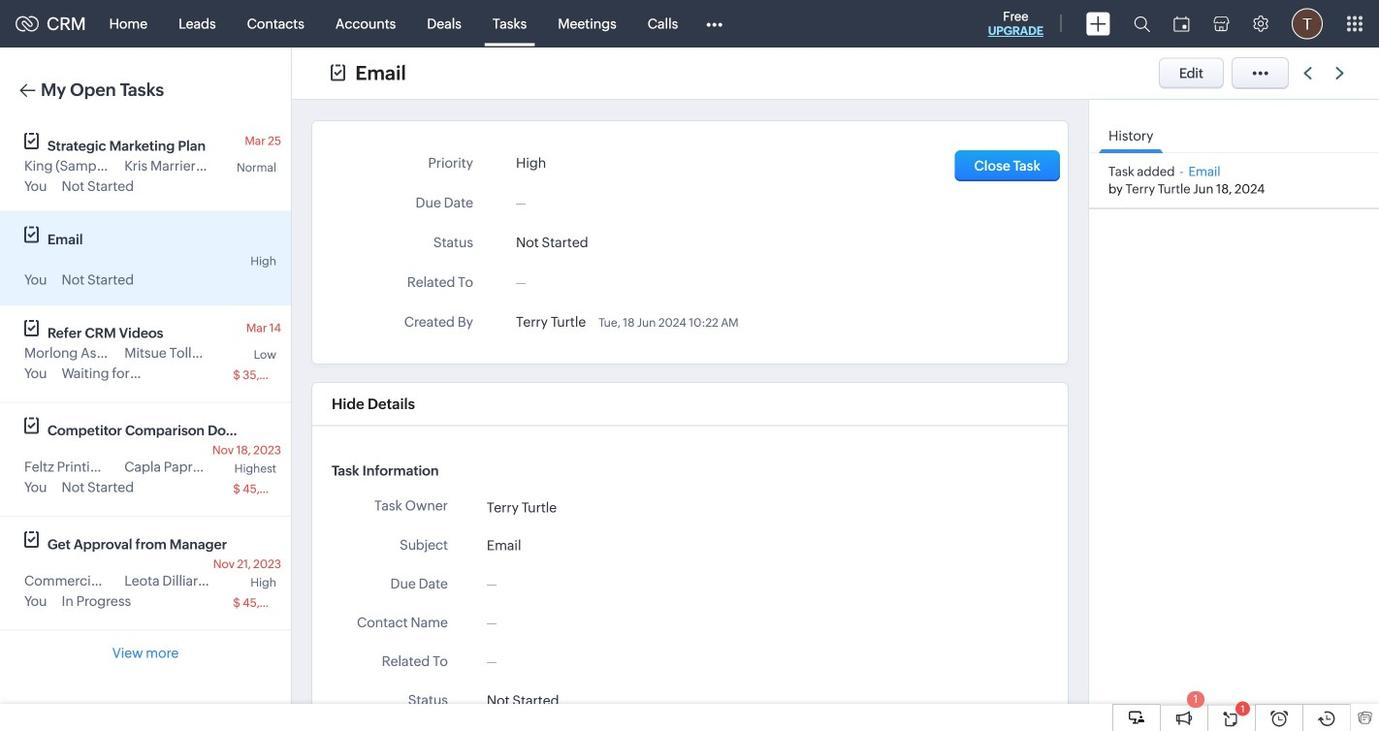 Task type: locate. For each thing, give the bounding box(es) containing it.
next record image
[[1336, 67, 1349, 80]]

profile element
[[1281, 0, 1335, 47]]

search element
[[1122, 0, 1162, 48]]

create menu image
[[1087, 12, 1111, 35]]



Task type: describe. For each thing, give the bounding box(es) containing it.
Other Modules field
[[694, 8, 736, 39]]

previous record image
[[1304, 67, 1313, 80]]

logo image
[[16, 16, 39, 32]]

create menu element
[[1075, 0, 1122, 47]]

profile image
[[1292, 8, 1323, 39]]

search image
[[1134, 16, 1151, 32]]

calendar image
[[1174, 16, 1190, 32]]



Task type: vqa. For each thing, say whether or not it's contained in the screenshot.
Create Menu icon
yes



